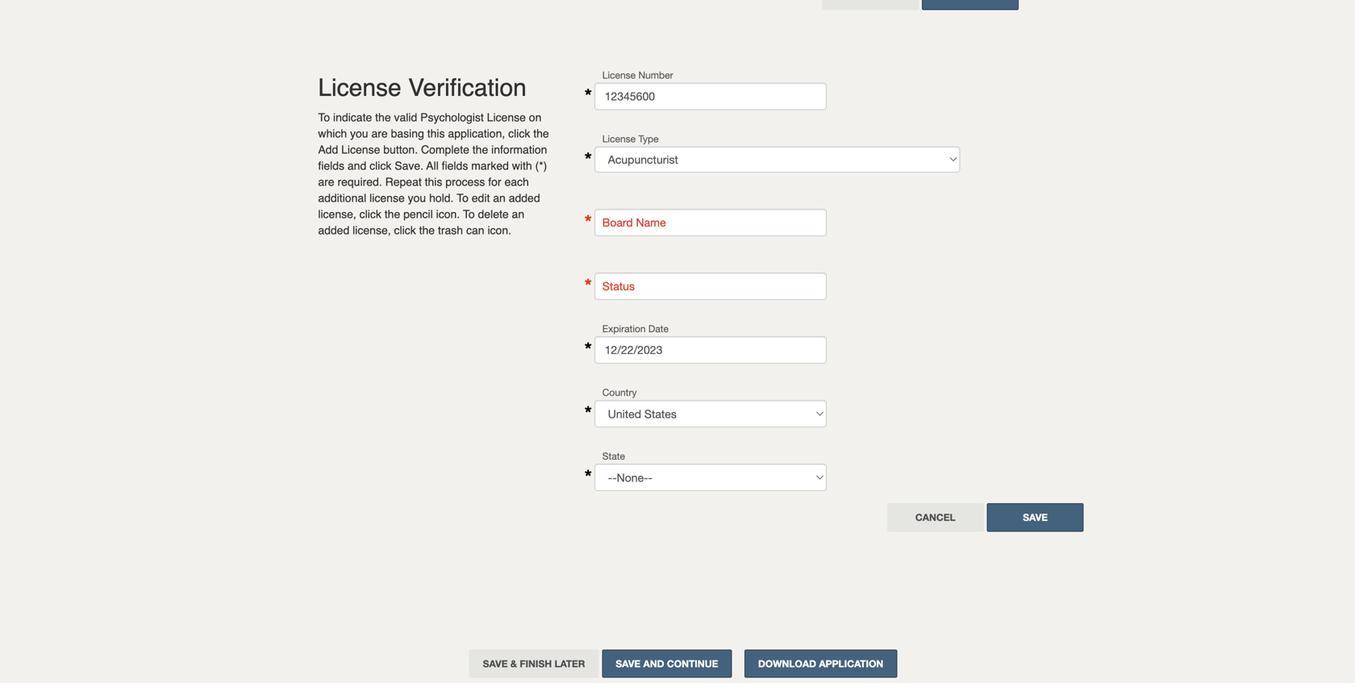 Task type: locate. For each thing, give the bounding box(es) containing it.
added down each
[[509, 192, 540, 205]]

you
[[350, 127, 368, 140], [408, 192, 426, 205]]

an
[[493, 192, 506, 205], [512, 208, 524, 221]]

license left type
[[602, 133, 636, 145]]

0 horizontal spatial fields
[[318, 159, 344, 172]]

to up which
[[318, 111, 330, 124]]

the
[[375, 111, 391, 124], [533, 127, 549, 140], [473, 143, 488, 156], [385, 208, 400, 221], [419, 224, 435, 237]]

this down the "all"
[[425, 176, 442, 188]]

this
[[427, 127, 445, 140], [425, 176, 442, 188]]

name
[[636, 216, 666, 229]]

license, down 'additional'
[[318, 208, 356, 221]]

the down application, at the left
[[473, 143, 488, 156]]

click right and
[[370, 159, 392, 172]]

added down 'additional'
[[318, 224, 350, 237]]

click
[[508, 127, 530, 140], [370, 159, 392, 172], [360, 208, 382, 221], [394, 224, 416, 237]]

0 horizontal spatial added
[[318, 224, 350, 237]]

0 horizontal spatial icon.
[[436, 208, 460, 221]]

fields down complete
[[442, 159, 468, 172]]

license
[[602, 69, 636, 81], [318, 74, 402, 102], [487, 111, 526, 124], [602, 133, 636, 145], [341, 143, 380, 156]]

this up complete
[[427, 127, 445, 140]]

to up can
[[463, 208, 475, 221]]

license for license verification
[[318, 74, 402, 102]]

the down license on the left top of page
[[385, 208, 400, 221]]

with
[[512, 159, 532, 172]]

0 vertical spatial icon.
[[436, 208, 460, 221]]

license for license number
[[602, 69, 636, 81]]

license left on
[[487, 111, 526, 124]]

delete
[[478, 208, 509, 221]]

icon. down delete
[[488, 224, 511, 237]]

repeat
[[385, 176, 422, 188]]

on
[[529, 111, 542, 124]]

license
[[370, 192, 405, 205]]

license type
[[602, 133, 659, 145]]

1 vertical spatial are
[[318, 176, 334, 188]]

fields
[[318, 159, 344, 172], [442, 159, 468, 172]]

information
[[491, 143, 547, 156]]

hold.
[[429, 192, 454, 205]]

psychologist
[[420, 111, 484, 124]]

0 horizontal spatial you
[[350, 127, 368, 140]]

download
[[758, 658, 816, 669]]

0 vertical spatial to
[[318, 111, 330, 124]]

status
[[602, 280, 635, 293]]

which
[[318, 127, 347, 140]]

you up pencil
[[408, 192, 426, 205]]

pencil
[[403, 208, 433, 221]]

are up the button. at the top of page
[[371, 127, 388, 140]]

can
[[466, 224, 484, 237]]

to down process on the top left of the page
[[457, 192, 469, 205]]

type
[[638, 133, 659, 145]]

marked
[[471, 159, 509, 172]]

are
[[371, 127, 388, 140], [318, 176, 334, 188]]

Board Name text field
[[594, 209, 827, 236]]

0 vertical spatial are
[[371, 127, 388, 140]]

(*)
[[535, 159, 547, 172]]

License Number text field
[[594, 83, 827, 110]]

license number
[[602, 69, 673, 81]]

1 vertical spatial added
[[318, 224, 350, 237]]

None button
[[822, 0, 919, 10], [922, 0, 1019, 10], [887, 504, 984, 532], [987, 504, 1084, 532], [469, 650, 599, 678], [602, 650, 732, 678], [822, 0, 919, 10], [922, 0, 1019, 10], [887, 504, 984, 532], [987, 504, 1084, 532], [469, 650, 599, 678], [602, 650, 732, 678]]

you down the indicate at the left top of the page
[[350, 127, 368, 140]]

license,
[[318, 208, 356, 221], [353, 224, 391, 237]]

date
[[649, 323, 669, 335]]

an down for
[[493, 192, 506, 205]]

0 vertical spatial you
[[350, 127, 368, 140]]

to
[[318, 111, 330, 124], [457, 192, 469, 205], [463, 208, 475, 221]]

verification
[[408, 74, 527, 102]]

license up the indicate at the left top of the page
[[318, 74, 402, 102]]

0 vertical spatial added
[[509, 192, 540, 205]]

1 vertical spatial an
[[512, 208, 524, 221]]

all
[[426, 159, 439, 172]]

trash
[[438, 224, 463, 237]]

license, down license on the left top of page
[[353, 224, 391, 237]]

0 vertical spatial an
[[493, 192, 506, 205]]

0 vertical spatial this
[[427, 127, 445, 140]]

1 horizontal spatial fields
[[442, 159, 468, 172]]

country
[[602, 387, 637, 398]]

expiration date
[[602, 323, 669, 335]]

fields down add at the left of the page
[[318, 159, 344, 172]]

1 horizontal spatial icon.
[[488, 224, 511, 237]]

1 horizontal spatial an
[[512, 208, 524, 221]]

license for license type
[[602, 133, 636, 145]]

2 fields from the left
[[442, 159, 468, 172]]

0 horizontal spatial an
[[493, 192, 506, 205]]

icon.
[[436, 208, 460, 221], [488, 224, 511, 237]]

are up 'additional'
[[318, 176, 334, 188]]

icon. up trash
[[436, 208, 460, 221]]

an right delete
[[512, 208, 524, 221]]

license left number
[[602, 69, 636, 81]]

1 horizontal spatial you
[[408, 192, 426, 205]]

added
[[509, 192, 540, 205], [318, 224, 350, 237]]

required.
[[338, 176, 382, 188]]



Task type: describe. For each thing, give the bounding box(es) containing it.
1 vertical spatial icon.
[[488, 224, 511, 237]]

click down pencil
[[394, 224, 416, 237]]

number
[[638, 69, 673, 81]]

the down on
[[533, 127, 549, 140]]

application
[[819, 658, 884, 669]]

2 vertical spatial to
[[463, 208, 475, 221]]

edit
[[472, 192, 490, 205]]

add
[[318, 143, 338, 156]]

license verification
[[318, 74, 527, 102]]

process
[[446, 176, 485, 188]]

download  application link
[[745, 650, 897, 678]]

the down pencil
[[419, 224, 435, 237]]

state
[[602, 451, 625, 462]]

save.
[[395, 159, 424, 172]]

1 fields from the left
[[318, 159, 344, 172]]

Expiration Date text field
[[594, 337, 827, 364]]

download  application
[[758, 658, 884, 669]]

application,
[[448, 127, 505, 140]]

0 vertical spatial license,
[[318, 208, 356, 221]]

to indicate the valid psychologist license on which you are basing this application, click the add license button. complete the information fields and click save. all fields marked with (*) are required. repeat this process for each additional license you hold. to edit an added license, click the pencil icon. to delete an added license, click the trash can icon.
[[318, 111, 549, 237]]

1 vertical spatial you
[[408, 192, 426, 205]]

1 horizontal spatial are
[[371, 127, 388, 140]]

expiration
[[602, 323, 646, 335]]

and
[[348, 159, 366, 172]]

button.
[[383, 143, 418, 156]]

for
[[488, 176, 501, 188]]

1 horizontal spatial added
[[509, 192, 540, 205]]

1 vertical spatial license,
[[353, 224, 391, 237]]

1 vertical spatial to
[[457, 192, 469, 205]]

click up information
[[508, 127, 530, 140]]

basing
[[391, 127, 424, 140]]

complete
[[421, 143, 469, 156]]

Status text field
[[594, 273, 827, 300]]

additional
[[318, 192, 366, 205]]

0 horizontal spatial are
[[318, 176, 334, 188]]

board
[[602, 216, 633, 229]]

license up and
[[341, 143, 380, 156]]

the left valid
[[375, 111, 391, 124]]

indicate
[[333, 111, 372, 124]]

board name
[[602, 216, 666, 229]]

valid
[[394, 111, 417, 124]]

each
[[505, 176, 529, 188]]

click down license on the left top of page
[[360, 208, 382, 221]]

1 vertical spatial this
[[425, 176, 442, 188]]



Task type: vqa. For each thing, say whether or not it's contained in the screenshot.
Can
yes



